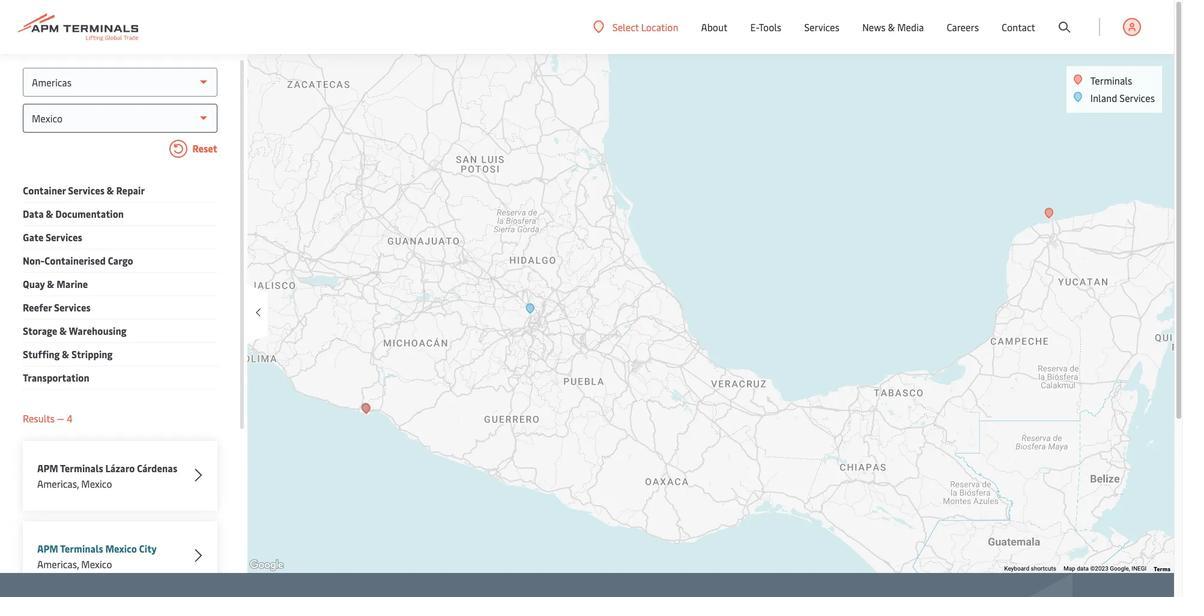 Task type: describe. For each thing, give the bounding box(es) containing it.
map data ©2023 google, inegi
[[1064, 566, 1147, 573]]

reefer
[[23, 301, 52, 314]]

select
[[613, 20, 639, 33]]

services for reefer services
[[54, 301, 91, 314]]

1 vertical spatial mexico
[[105, 542, 137, 556]]

apm for apm terminals lázaro cárdenas
[[37, 462, 58, 475]]

cargo
[[108, 254, 133, 267]]

documentation
[[55, 207, 124, 220]]

google image
[[247, 558, 287, 574]]

container
[[23, 184, 66, 197]]

marine
[[57, 278, 88, 291]]

storage
[[23, 324, 57, 338]]

e-tools button
[[751, 0, 782, 54]]

apm for apm terminals mexico city
[[37, 542, 58, 556]]

e-
[[751, 20, 759, 34]]

gate
[[23, 231, 44, 244]]

americas, for apm terminals mexico city americas, mexico
[[37, 558, 79, 571]]

gate services button
[[23, 229, 82, 246]]

terms link
[[1154, 565, 1171, 574]]

reset button
[[23, 140, 217, 160]]

apm terminals mexico city americas, mexico
[[37, 542, 157, 571]]

mexico for mexico
[[81, 558, 112, 571]]

warehousing
[[69, 324, 127, 338]]

quay & marine
[[23, 278, 88, 291]]

data & documentation
[[23, 207, 124, 220]]

about button
[[701, 0, 728, 54]]

news
[[863, 20, 886, 34]]

services button
[[804, 0, 840, 54]]

quay
[[23, 278, 45, 291]]

google,
[[1110, 566, 1130, 573]]

results — 4
[[23, 412, 72, 425]]

non-containerised cargo
[[23, 254, 133, 267]]

& for documentation
[[46, 207, 53, 220]]

apm terminals lázaro cárdenas americas, mexico
[[37, 462, 177, 491]]

containerised
[[44, 254, 106, 267]]

services for gate services
[[46, 231, 82, 244]]

& for warehousing
[[59, 324, 67, 338]]

contact button
[[1002, 0, 1036, 54]]

quay & marine button
[[23, 276, 88, 293]]

media
[[898, 20, 924, 34]]

reefer services
[[23, 301, 91, 314]]

keyboard shortcuts button
[[1005, 565, 1057, 574]]

services for container services & repair
[[68, 184, 105, 197]]

inland services
[[1091, 91, 1155, 105]]

& for stripping
[[62, 348, 69, 361]]

select location
[[613, 20, 679, 33]]

mexico for lázaro
[[81, 478, 112, 491]]

©2023
[[1091, 566, 1109, 573]]

0 vertical spatial terminals
[[1091, 74, 1133, 87]]

reefer services button
[[23, 300, 91, 316]]

transportation
[[23, 371, 89, 384]]

careers button
[[947, 0, 979, 54]]



Task type: vqa. For each thing, say whether or not it's contained in the screenshot.
via at right top
no



Task type: locate. For each thing, give the bounding box(es) containing it.
americas, inside apm terminals mexico city americas, mexico
[[37, 558, 79, 571]]

1 vertical spatial americas,
[[37, 558, 79, 571]]

apm inside apm terminals lázaro cárdenas americas, mexico
[[37, 462, 58, 475]]

2 apm from the top
[[37, 542, 58, 556]]

americas,
[[37, 478, 79, 491], [37, 558, 79, 571]]

non-containerised cargo button
[[23, 253, 133, 269]]

1 vertical spatial apm
[[37, 542, 58, 556]]

services down data & documentation button
[[46, 231, 82, 244]]

terminals for apm terminals mexico city americas, mexico
[[60, 542, 103, 556]]

2 vertical spatial mexico
[[81, 558, 112, 571]]

lázaro
[[105, 462, 135, 475]]

services for inland services
[[1120, 91, 1155, 105]]

keyboard shortcuts
[[1005, 566, 1057, 573]]

data
[[1077, 566, 1089, 573]]

tools
[[759, 20, 782, 34]]

repair
[[116, 184, 145, 197]]

americas, for apm terminals lázaro cárdenas americas, mexico
[[37, 478, 79, 491]]

container services & repair
[[23, 184, 145, 197]]

keyboard
[[1005, 566, 1030, 573]]

city
[[139, 542, 157, 556]]

&
[[888, 20, 895, 34], [107, 184, 114, 197], [46, 207, 53, 220], [47, 278, 54, 291], [59, 324, 67, 338], [62, 348, 69, 361]]

storage & warehousing
[[23, 324, 127, 338]]

results
[[23, 412, 55, 425]]

& right storage
[[59, 324, 67, 338]]

data & documentation button
[[23, 206, 124, 222]]

news & media
[[863, 20, 924, 34]]

map region
[[111, 27, 1183, 598]]

& right news
[[888, 20, 895, 34]]

e-tools
[[751, 20, 782, 34]]

stuffing & stripping
[[23, 348, 113, 361]]

contact
[[1002, 20, 1036, 34]]

news & media button
[[863, 0, 924, 54]]

services inside container services & repair button
[[68, 184, 105, 197]]

& left repair
[[107, 184, 114, 197]]

services
[[804, 20, 840, 34], [1120, 91, 1155, 105], [68, 184, 105, 197], [46, 231, 82, 244], [54, 301, 91, 314]]

apm inside apm terminals mexico city americas, mexico
[[37, 542, 58, 556]]

inland
[[1091, 91, 1118, 105]]

1 americas, from the top
[[37, 478, 79, 491]]

terminals for apm terminals lázaro cárdenas americas, mexico
[[60, 462, 103, 475]]

services down marine
[[54, 301, 91, 314]]

inegi
[[1132, 566, 1147, 573]]

stripping
[[72, 348, 113, 361]]

& inside button
[[46, 207, 53, 220]]

data
[[23, 207, 44, 220]]

stuffing & stripping button
[[23, 347, 113, 363]]

0 vertical spatial americas,
[[37, 478, 79, 491]]

gate services
[[23, 231, 82, 244]]

apm
[[37, 462, 58, 475], [37, 542, 58, 556]]

container services & repair button
[[23, 183, 145, 199]]

americas, inside apm terminals lázaro cárdenas americas, mexico
[[37, 478, 79, 491]]

stuffing
[[23, 348, 60, 361]]

cárdenas
[[137, 462, 177, 475]]

services inside reefer services button
[[54, 301, 91, 314]]

location
[[641, 20, 679, 33]]

terminals
[[1091, 74, 1133, 87], [60, 462, 103, 475], [60, 542, 103, 556]]

& for marine
[[47, 278, 54, 291]]

about
[[701, 20, 728, 34]]

2 americas, from the top
[[37, 558, 79, 571]]

terminals inside apm terminals mexico city americas, mexico
[[60, 542, 103, 556]]

services right tools
[[804, 20, 840, 34]]

mexico inside apm terminals lázaro cárdenas americas, mexico
[[81, 478, 112, 491]]

0 vertical spatial apm
[[37, 462, 58, 475]]

—
[[57, 412, 64, 425]]

& for media
[[888, 20, 895, 34]]

& right quay
[[47, 278, 54, 291]]

2 vertical spatial terminals
[[60, 542, 103, 556]]

& inside "popup button"
[[888, 20, 895, 34]]

select location button
[[593, 20, 679, 33]]

transportation button
[[23, 370, 89, 386]]

services up documentation
[[68, 184, 105, 197]]

& right data
[[46, 207, 53, 220]]

0 vertical spatial mexico
[[81, 478, 112, 491]]

mexico
[[81, 478, 112, 491], [105, 542, 137, 556], [81, 558, 112, 571]]

reset
[[190, 142, 217, 155]]

map
[[1064, 566, 1076, 573]]

careers
[[947, 20, 979, 34]]

services right inland
[[1120, 91, 1155, 105]]

shortcuts
[[1031, 566, 1057, 573]]

1 vertical spatial terminals
[[60, 462, 103, 475]]

terms
[[1154, 565, 1171, 574]]

storage & warehousing button
[[23, 323, 127, 339]]

services inside gate services button
[[46, 231, 82, 244]]

1 apm from the top
[[37, 462, 58, 475]]

non-
[[23, 254, 44, 267]]

terminals inside apm terminals lázaro cárdenas americas, mexico
[[60, 462, 103, 475]]

& right stuffing in the left bottom of the page
[[62, 348, 69, 361]]

4
[[67, 412, 72, 425]]

& inside button
[[107, 184, 114, 197]]



